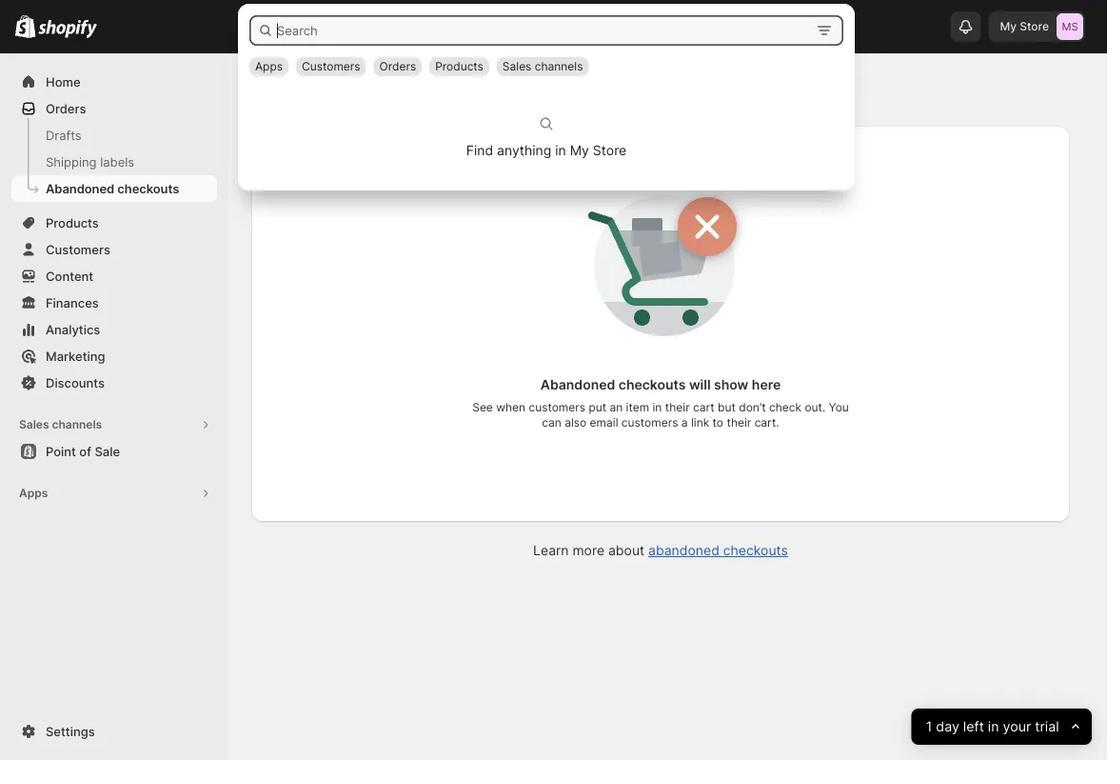 Task type: describe. For each thing, give the bounding box(es) containing it.
also
[[565, 416, 587, 430]]

in inside abandoned checkouts will show here see when customers put an item in their cart but don't check out. you can also email customers a link to their cart.
[[653, 401, 662, 414]]

1 horizontal spatial apps button
[[250, 57, 289, 76]]

you
[[829, 401, 850, 414]]

but
[[718, 401, 736, 414]]

abandoned for abandoned checkouts
[[46, 181, 115, 196]]

settings
[[46, 724, 95, 739]]

link
[[692, 416, 710, 430]]

0 vertical spatial customers
[[529, 401, 586, 414]]

abandoned
[[649, 543, 720, 559]]

learn more about abandoned checkouts
[[534, 543, 789, 559]]

checkouts
[[364, 78, 465, 101]]

checkouts for abandoned checkouts will show here see when customers put an item in their cart but don't check out. you can also email customers a link to their cart.
[[619, 377, 686, 393]]

abandoned checkouts
[[251, 78, 465, 101]]

out.
[[805, 401, 826, 414]]

products button
[[430, 57, 490, 76]]

show
[[714, 377, 749, 393]]

abandoned checkouts will show here see when customers put an item in their cart but don't check out. you can also email customers a link to their cart.
[[473, 377, 850, 430]]

check
[[770, 401, 802, 414]]

home
[[46, 74, 81, 89]]

2 vertical spatial checkouts
[[724, 543, 789, 559]]

cart
[[694, 401, 715, 414]]

shopify image
[[38, 19, 97, 39]]

drafts link
[[11, 122, 217, 149]]

1 vertical spatial sales
[[19, 418, 49, 432]]

⌘ k
[[792, 19, 815, 34]]

item
[[626, 401, 650, 414]]

abandoned for abandoned checkouts
[[251, 78, 360, 101]]

abandoned inside abandoned checkouts will show here see when customers put an item in their cart but don't check out. you can also email customers a link to their cart.
[[541, 377, 616, 393]]

apps for rightmost apps button
[[255, 60, 283, 73]]

0 vertical spatial channels
[[535, 60, 583, 73]]

store
[[593, 142, 627, 159]]

1 vertical spatial sales channels
[[19, 418, 102, 432]]

home link
[[11, 69, 217, 95]]

learn
[[534, 543, 569, 559]]

1 vertical spatial apps button
[[11, 480, 217, 507]]

settings link
[[11, 718, 217, 745]]

an
[[610, 401, 623, 414]]

checkouts for abandoned checkouts
[[118, 181, 179, 196]]

labels
[[100, 154, 134, 169]]

⌘
[[792, 19, 803, 34]]

products
[[436, 60, 484, 73]]

0 horizontal spatial orders
[[46, 101, 86, 116]]

customers
[[302, 60, 361, 73]]

shipping labels link
[[11, 149, 217, 175]]

more
[[573, 543, 605, 559]]

1 vertical spatial customers
[[622, 416, 679, 430]]



Task type: vqa. For each thing, say whether or not it's contained in the screenshot.
Online Store Icon
no



Task type: locate. For each thing, give the bounding box(es) containing it.
apps
[[255, 60, 283, 73], [19, 486, 48, 500]]

checkouts
[[118, 181, 179, 196], [619, 377, 686, 393], [724, 543, 789, 559]]

orders inside 'button'
[[380, 60, 416, 73]]

their up "a"
[[666, 401, 690, 414]]

abandoned checkouts link
[[649, 543, 789, 559]]

1 vertical spatial in
[[653, 401, 662, 414]]

1 horizontal spatial customers
[[622, 416, 679, 430]]

0 horizontal spatial their
[[666, 401, 690, 414]]

sales channels button down the discounts link at left
[[11, 412, 217, 438]]

1 vertical spatial channels
[[52, 418, 102, 432]]

see
[[473, 401, 493, 414]]

0 vertical spatial sales channels
[[503, 60, 583, 73]]

0 vertical spatial orders
[[380, 60, 416, 73]]

in
[[556, 142, 567, 159], [653, 401, 662, 414]]

0 horizontal spatial apps button
[[11, 480, 217, 507]]

sales channels
[[503, 60, 583, 73], [19, 418, 102, 432]]

sales channels down 'discounts' on the left
[[19, 418, 102, 432]]

here
[[752, 377, 781, 393]]

1 horizontal spatial their
[[727, 416, 752, 430]]

sales channels button
[[497, 57, 589, 76], [11, 412, 217, 438]]

1 vertical spatial sales channels button
[[11, 412, 217, 438]]

customers down item
[[622, 416, 679, 430]]

shipping labels
[[46, 154, 134, 169]]

their
[[666, 401, 690, 414], [727, 416, 752, 430]]

customers
[[529, 401, 586, 414], [622, 416, 679, 430]]

1 horizontal spatial channels
[[535, 60, 583, 73]]

orders up checkouts
[[380, 60, 416, 73]]

1 horizontal spatial orders
[[380, 60, 416, 73]]

in left my
[[556, 142, 567, 159]]

abandoned down shipping
[[46, 181, 115, 196]]

apps button
[[250, 57, 289, 76], [11, 480, 217, 507]]

1 horizontal spatial checkouts
[[619, 377, 686, 393]]

k
[[807, 19, 815, 34]]

0 horizontal spatial customers
[[529, 401, 586, 414]]

find anything in my store
[[467, 142, 627, 159]]

put
[[589, 401, 607, 414]]

sales channels button down search text field
[[497, 57, 589, 76]]

search
[[302, 19, 342, 34]]

checkouts right abandoned
[[724, 543, 789, 559]]

0 vertical spatial apps
[[255, 60, 283, 73]]

drafts
[[46, 128, 82, 142]]

orders
[[380, 60, 416, 73], [46, 101, 86, 116]]

my
[[570, 142, 590, 159]]

find
[[467, 142, 494, 159]]

in right item
[[653, 401, 662, 414]]

sales
[[503, 60, 532, 73], [19, 418, 49, 432]]

1 vertical spatial orders
[[46, 101, 86, 116]]

a
[[682, 416, 688, 430]]

customers button
[[296, 57, 366, 76]]

abandoned
[[251, 78, 360, 101], [46, 181, 115, 196], [541, 377, 616, 393]]

0 horizontal spatial abandoned
[[46, 181, 115, 196]]

0 vertical spatial in
[[556, 142, 567, 159]]

Search text field
[[275, 15, 808, 46]]

1 horizontal spatial sales channels
[[503, 60, 583, 73]]

when
[[497, 401, 526, 414]]

abandoned checkouts link
[[11, 175, 217, 202]]

checkouts up item
[[619, 377, 686, 393]]

checkouts inside abandoned checkouts will show here see when customers put an item in their cart but don't check out. you can also email customers a link to their cart.
[[619, 377, 686, 393]]

1 horizontal spatial sales channels button
[[497, 57, 589, 76]]

to
[[713, 416, 724, 430]]

2 horizontal spatial abandoned
[[541, 377, 616, 393]]

0 vertical spatial checkouts
[[118, 181, 179, 196]]

1 vertical spatial their
[[727, 416, 752, 430]]

apps for the bottom apps button
[[19, 486, 48, 500]]

customers up can
[[529, 401, 586, 414]]

about
[[609, 543, 645, 559]]

2 vertical spatial abandoned
[[541, 377, 616, 393]]

sales channels down search text field
[[503, 60, 583, 73]]

discounts
[[46, 375, 105, 390]]

0 horizontal spatial sales channels button
[[11, 412, 217, 438]]

checkouts down labels
[[118, 181, 179, 196]]

2 horizontal spatial checkouts
[[724, 543, 789, 559]]

0 horizontal spatial in
[[556, 142, 567, 159]]

orders link
[[11, 95, 217, 122]]

1 vertical spatial abandoned
[[46, 181, 115, 196]]

0 horizontal spatial channels
[[52, 418, 102, 432]]

don't
[[739, 401, 767, 414]]

0 horizontal spatial sales
[[19, 418, 49, 432]]

1 vertical spatial apps
[[19, 486, 48, 500]]

sales down search text field
[[503, 60, 532, 73]]

channels down search text field
[[535, 60, 583, 73]]

abandoned up put
[[541, 377, 616, 393]]

anything
[[497, 142, 552, 159]]

0 vertical spatial apps button
[[250, 57, 289, 76]]

email
[[590, 416, 619, 430]]

channels
[[535, 60, 583, 73], [52, 418, 102, 432]]

0 horizontal spatial sales channels
[[19, 418, 102, 432]]

0 vertical spatial sales channels button
[[497, 57, 589, 76]]

checkouts inside abandoned checkouts link
[[118, 181, 179, 196]]

1 horizontal spatial in
[[653, 401, 662, 414]]

can
[[542, 416, 562, 430]]

1 vertical spatial checkouts
[[619, 377, 686, 393]]

will
[[690, 377, 711, 393]]

shipping
[[46, 154, 97, 169]]

abandoned down customers button in the top left of the page
[[251, 78, 360, 101]]

0 vertical spatial sales
[[503, 60, 532, 73]]

0 vertical spatial their
[[666, 401, 690, 414]]

their down but
[[727, 416, 752, 430]]

orders button
[[374, 57, 422, 76]]

channels down 'discounts' on the left
[[52, 418, 102, 432]]

1 horizontal spatial sales
[[503, 60, 532, 73]]

orders up drafts
[[46, 101, 86, 116]]

1 horizontal spatial abandoned
[[251, 78, 360, 101]]

0 horizontal spatial checkouts
[[118, 181, 179, 196]]

1 horizontal spatial apps
[[255, 60, 283, 73]]

sales down 'discounts' on the left
[[19, 418, 49, 432]]

abandoned checkouts
[[46, 181, 179, 196]]

discounts link
[[11, 370, 217, 396]]

0 vertical spatial abandoned
[[251, 78, 360, 101]]

cart.
[[755, 416, 780, 430]]

0 horizontal spatial apps
[[19, 486, 48, 500]]



